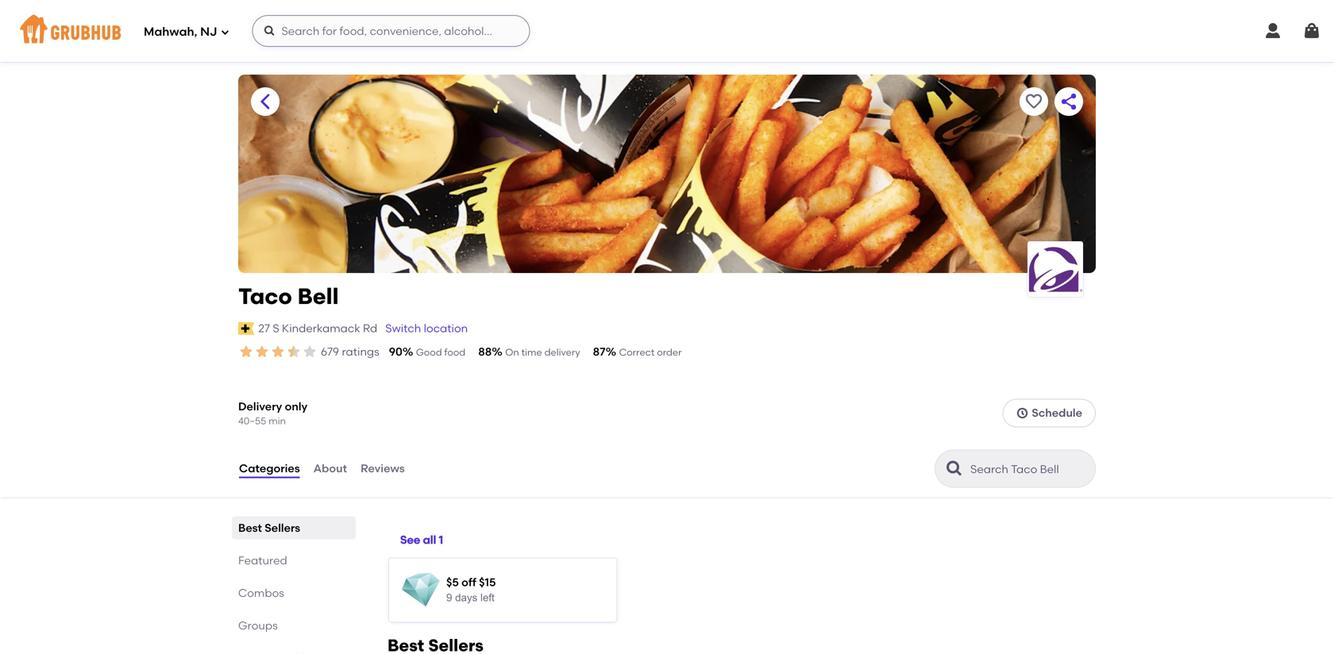 Task type: locate. For each thing, give the bounding box(es) containing it.
2 horizontal spatial svg image
[[1303, 21, 1322, 41]]

27
[[258, 322, 270, 335]]

all
[[423, 534, 436, 547]]

days
[[455, 592, 478, 604]]

groups
[[238, 619, 278, 633]]

679
[[321, 345, 339, 359]]

$5 off $15 9 days left
[[447, 576, 496, 604]]

svg image
[[1303, 21, 1322, 41], [220, 27, 230, 37], [1016, 407, 1029, 420]]

40–55
[[238, 415, 266, 427]]

1 horizontal spatial svg image
[[1016, 407, 1029, 420]]

taco bell logo image
[[1028, 246, 1084, 293]]

reviews button
[[360, 440, 406, 498]]

best sellers
[[238, 521, 300, 535]]

sellers
[[265, 521, 300, 535]]

Search for food, convenience, alcohol... search field
[[252, 15, 530, 47]]

see all 1 button
[[400, 526, 443, 555]]

0 horizontal spatial svg image
[[263, 25, 276, 37]]

search icon image
[[946, 459, 965, 479]]

star icon image
[[238, 344, 254, 360], [254, 344, 270, 360], [270, 344, 286, 360], [286, 344, 302, 360], [286, 344, 302, 360], [302, 344, 318, 360]]

tab
[[238, 650, 350, 655]]

location
[[424, 322, 468, 335]]

reviews
[[361, 462, 405, 476]]

featured tab
[[238, 552, 350, 569]]

s
[[273, 322, 279, 335]]

main navigation navigation
[[0, 0, 1335, 62]]

switch location
[[386, 322, 468, 335]]

schedule button
[[1003, 399, 1096, 428]]

correct order
[[619, 347, 682, 358]]

switch location button
[[385, 320, 469, 338]]

combos
[[238, 587, 284, 600]]

only
[[285, 400, 308, 413]]

left
[[481, 592, 495, 604]]

categories button
[[238, 440, 301, 498]]

679 ratings
[[321, 345, 380, 359]]

min
[[269, 415, 286, 427]]

about button
[[313, 440, 348, 498]]

on time delivery
[[506, 347, 581, 358]]

ratings
[[342, 345, 380, 359]]

see
[[400, 534, 421, 547]]

time
[[522, 347, 542, 358]]

svg image
[[1264, 21, 1283, 41], [263, 25, 276, 37]]

about
[[314, 462, 347, 476]]

1 horizontal spatial svg image
[[1264, 21, 1283, 41]]

kinderkamack
[[282, 322, 360, 335]]

schedule
[[1032, 407, 1083, 420]]

featured
[[238, 554, 287, 568]]

mahwah, nj
[[144, 25, 217, 39]]

best
[[238, 521, 262, 535]]

taco
[[238, 283, 292, 310]]

categories
[[239, 462, 300, 476]]

correct
[[619, 347, 655, 358]]

$15
[[479, 576, 496, 589]]



Task type: describe. For each thing, give the bounding box(es) containing it.
nj
[[200, 25, 217, 39]]

9
[[447, 592, 452, 604]]

off
[[462, 576, 477, 589]]

save this restaurant button
[[1020, 87, 1049, 116]]

Search Taco Bell search field
[[969, 462, 1091, 477]]

$5
[[447, 576, 459, 589]]

1
[[439, 534, 443, 547]]

87
[[593, 345, 606, 359]]

rd
[[363, 322, 378, 335]]

27 s kinderkamack rd button
[[258, 320, 378, 338]]

mahwah,
[[144, 25, 197, 39]]

food
[[445, 347, 466, 358]]

good
[[416, 347, 442, 358]]

delivery
[[545, 347, 581, 358]]

save this restaurant image
[[1025, 92, 1044, 111]]

share icon image
[[1060, 92, 1079, 111]]

27 s kinderkamack rd
[[258, 322, 378, 335]]

groups tab
[[238, 618, 350, 634]]

taco bell
[[238, 283, 339, 310]]

delivery
[[238, 400, 282, 413]]

delivery only 40–55 min
[[238, 400, 308, 427]]

0 horizontal spatial svg image
[[220, 27, 230, 37]]

subscription pass image
[[238, 322, 254, 335]]

on
[[506, 347, 519, 358]]

svg image inside "schedule" button
[[1016, 407, 1029, 420]]

good food
[[416, 347, 466, 358]]

90
[[389, 345, 403, 359]]

88
[[478, 345, 492, 359]]

switch
[[386, 322, 421, 335]]

combos tab
[[238, 585, 350, 602]]

caret left icon image
[[256, 92, 275, 111]]

bell
[[298, 283, 339, 310]]

see all 1
[[400, 534, 443, 547]]

best sellers tab
[[238, 520, 350, 537]]

rewards image
[[402, 572, 440, 610]]

order
[[657, 347, 682, 358]]



Task type: vqa. For each thing, say whether or not it's contained in the screenshot.
Main Navigation navigation
yes



